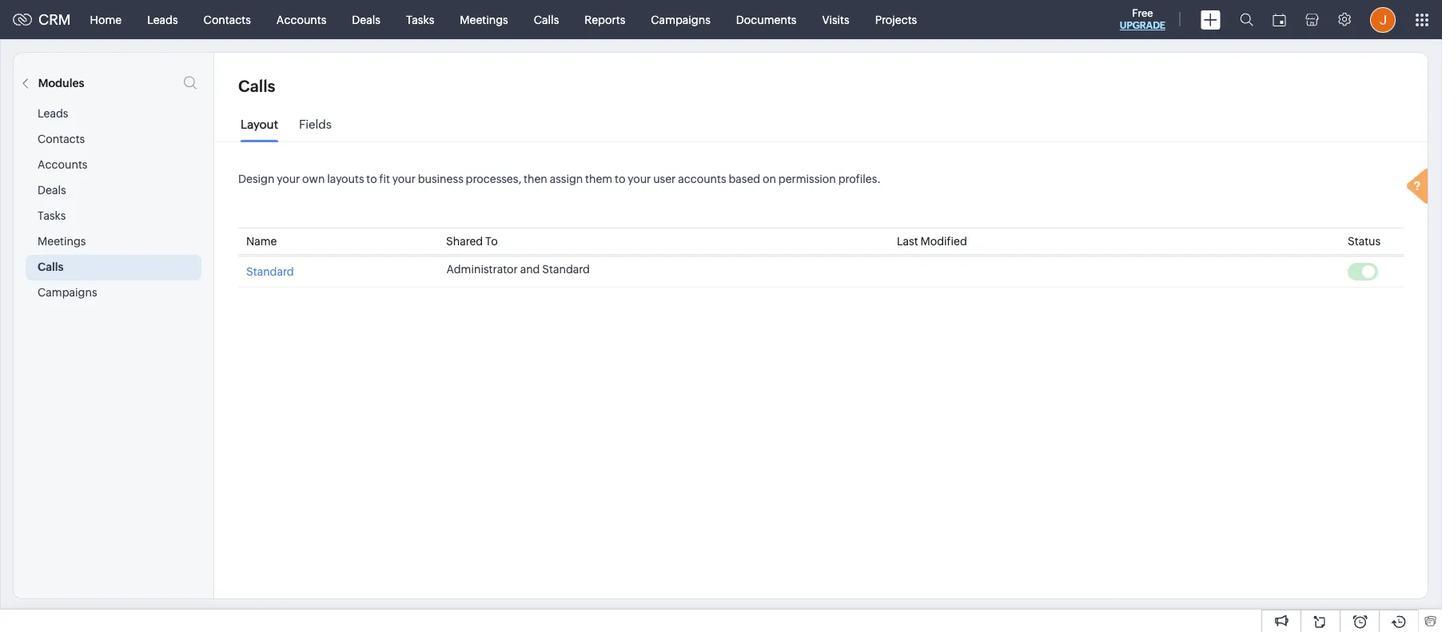 Task type: describe. For each thing, give the bounding box(es) containing it.
and
[[520, 263, 540, 276]]

fields link
[[299, 118, 332, 143]]

last
[[897, 235, 918, 248]]

projects link
[[862, 0, 930, 39]]

on
[[763, 173, 776, 185]]

0 horizontal spatial deals
[[38, 184, 66, 197]]

1 to from the left
[[366, 173, 377, 185]]

processes,
[[466, 173, 521, 185]]

2 horizontal spatial calls
[[534, 13, 559, 26]]

visits link
[[809, 0, 862, 39]]

design your own layouts to fit your business processes, then assign them to your user accounts based on permission profiles.
[[238, 173, 881, 185]]

status
[[1348, 235, 1381, 248]]

administrator
[[446, 263, 518, 276]]

2 to from the left
[[615, 173, 625, 185]]

1 vertical spatial leads
[[38, 107, 68, 120]]

profile element
[[1361, 0, 1405, 39]]

profiles.
[[838, 173, 881, 185]]

layouts
[[327, 173, 364, 185]]

create menu image
[[1201, 10, 1221, 29]]

tasks link
[[393, 0, 447, 39]]

them
[[585, 173, 612, 185]]

profile image
[[1370, 7, 1396, 32]]

home
[[90, 13, 122, 26]]

accounts link
[[264, 0, 339, 39]]

1 horizontal spatial tasks
[[406, 13, 434, 26]]

own
[[302, 173, 325, 185]]

1 horizontal spatial deals
[[352, 13, 380, 26]]

1 horizontal spatial leads
[[147, 13, 178, 26]]

1 horizontal spatial standard
[[542, 263, 590, 276]]

2 vertical spatial calls
[[38, 261, 64, 273]]

visits
[[822, 13, 849, 26]]

administrator and standard
[[446, 263, 590, 276]]

shared to
[[446, 235, 498, 248]]

contacts link
[[191, 0, 264, 39]]

upgrade
[[1120, 20, 1165, 31]]

business
[[418, 173, 463, 185]]

fit
[[379, 173, 390, 185]]

search element
[[1230, 0, 1263, 39]]

modified
[[920, 235, 967, 248]]

assign
[[550, 173, 583, 185]]

crm link
[[13, 11, 71, 28]]



Task type: vqa. For each thing, say whether or not it's contained in the screenshot.
Not Started associated with Nov 6, 2023
no



Task type: locate. For each thing, give the bounding box(es) containing it.
accounts inside the accounts link
[[276, 13, 326, 26]]

calendar image
[[1273, 13, 1286, 26]]

free
[[1132, 7, 1153, 19]]

search image
[[1240, 13, 1253, 26]]

home link
[[77, 0, 134, 39]]

0 horizontal spatial contacts
[[38, 133, 85, 145]]

accounts
[[678, 173, 726, 185]]

2 your from the left
[[392, 173, 416, 185]]

campaigns
[[651, 13, 710, 26], [38, 286, 97, 299]]

to
[[366, 173, 377, 185], [615, 173, 625, 185]]

0 horizontal spatial meetings
[[38, 235, 86, 248]]

0 horizontal spatial to
[[366, 173, 377, 185]]

leads
[[147, 13, 178, 26], [38, 107, 68, 120]]

projects
[[875, 13, 917, 26]]

layout
[[241, 118, 278, 131]]

0 horizontal spatial leads
[[38, 107, 68, 120]]

your left user
[[628, 173, 651, 185]]

documents
[[736, 13, 797, 26]]

your
[[277, 173, 300, 185], [392, 173, 416, 185], [628, 173, 651, 185]]

to left fit
[[366, 173, 377, 185]]

deals
[[352, 13, 380, 26], [38, 184, 66, 197]]

1 your from the left
[[277, 173, 300, 185]]

campaigns link
[[638, 0, 723, 39]]

0 vertical spatial deals
[[352, 13, 380, 26]]

contacts right leads link
[[204, 13, 251, 26]]

contacts
[[204, 13, 251, 26], [38, 133, 85, 145]]

0 horizontal spatial tasks
[[38, 209, 66, 222]]

1 vertical spatial tasks
[[38, 209, 66, 222]]

0 vertical spatial leads
[[147, 13, 178, 26]]

1 horizontal spatial your
[[392, 173, 416, 185]]

reports link
[[572, 0, 638, 39]]

leads link
[[134, 0, 191, 39]]

0 horizontal spatial calls
[[38, 261, 64, 273]]

modules
[[38, 77, 84, 90]]

your right fit
[[392, 173, 416, 185]]

standard
[[542, 263, 590, 276], [246, 265, 294, 278]]

1 horizontal spatial accounts
[[276, 13, 326, 26]]

0 horizontal spatial standard
[[246, 265, 294, 278]]

meetings link
[[447, 0, 521, 39]]

reports
[[585, 13, 625, 26]]

user
[[653, 173, 676, 185]]

meetings
[[460, 13, 508, 26], [38, 235, 86, 248]]

1 horizontal spatial contacts
[[204, 13, 251, 26]]

0 horizontal spatial campaigns
[[38, 286, 97, 299]]

1 horizontal spatial meetings
[[460, 13, 508, 26]]

your left own
[[277, 173, 300, 185]]

1 vertical spatial calls
[[238, 77, 275, 95]]

deals link
[[339, 0, 393, 39]]

0 vertical spatial campaigns
[[651, 13, 710, 26]]

1 horizontal spatial campaigns
[[651, 13, 710, 26]]

last modified
[[897, 235, 967, 248]]

0 vertical spatial accounts
[[276, 13, 326, 26]]

0 vertical spatial tasks
[[406, 13, 434, 26]]

0 horizontal spatial your
[[277, 173, 300, 185]]

1 vertical spatial deals
[[38, 184, 66, 197]]

0 vertical spatial contacts
[[204, 13, 251, 26]]

0 vertical spatial meetings
[[460, 13, 508, 26]]

1 vertical spatial meetings
[[38, 235, 86, 248]]

1 vertical spatial contacts
[[38, 133, 85, 145]]

tasks
[[406, 13, 434, 26], [38, 209, 66, 222]]

name
[[246, 235, 277, 248]]

documents link
[[723, 0, 809, 39]]

permission
[[778, 173, 836, 185]]

contacts inside 'link'
[[204, 13, 251, 26]]

then
[[524, 173, 547, 185]]

1 horizontal spatial to
[[615, 173, 625, 185]]

standard link
[[246, 263, 294, 278]]

leads down modules
[[38, 107, 68, 120]]

contacts down modules
[[38, 133, 85, 145]]

fields
[[299, 118, 332, 131]]

design
[[238, 173, 275, 185]]

0 horizontal spatial accounts
[[38, 158, 88, 171]]

1 horizontal spatial calls
[[238, 77, 275, 95]]

free upgrade
[[1120, 7, 1165, 31]]

2 horizontal spatial your
[[628, 173, 651, 185]]

3 your from the left
[[628, 173, 651, 185]]

layout link
[[241, 118, 278, 143]]

1 vertical spatial campaigns
[[38, 286, 97, 299]]

shared
[[446, 235, 483, 248]]

1 vertical spatial accounts
[[38, 158, 88, 171]]

to
[[485, 235, 498, 248]]

calls link
[[521, 0, 572, 39]]

leads right home
[[147, 13, 178, 26]]

to right them
[[615, 173, 625, 185]]

create menu element
[[1191, 0, 1230, 39]]

0 vertical spatial calls
[[534, 13, 559, 26]]

crm
[[38, 11, 71, 28]]

based
[[729, 173, 760, 185]]

standard down name
[[246, 265, 294, 278]]

accounts
[[276, 13, 326, 26], [38, 158, 88, 171]]

standard right and
[[542, 263, 590, 276]]

calls
[[534, 13, 559, 26], [238, 77, 275, 95], [38, 261, 64, 273]]



